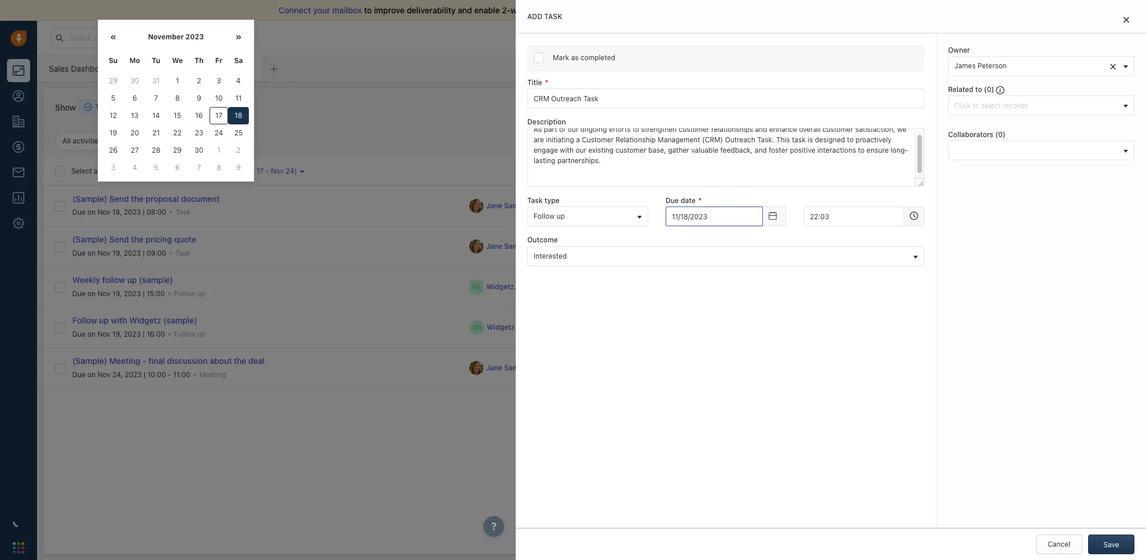 Task type: vqa. For each thing, say whether or not it's contained in the screenshot.
the add inside Add meeting button
no



Task type: locate. For each thing, give the bounding box(es) containing it.
activities right all
[[103, 167, 132, 175]]

1 down completed
[[217, 146, 221, 155]]

mark inside × 'tab panel'
[[553, 53, 569, 62]]

19, down with
[[112, 330, 122, 339]]

connect left video
[[820, 147, 849, 156]]

explore plans
[[928, 33, 973, 42]]

9 down completed
[[236, 163, 241, 172]]

on for (sample) send the proposal document
[[87, 208, 96, 217]]

19, down "follow"
[[112, 289, 122, 298]]

0 horizontal spatial 2
[[197, 76, 201, 85]]

we
[[172, 56, 183, 65]]

4
[[236, 76, 241, 85], [133, 163, 137, 172]]

with
[[111, 316, 127, 326]]

1 vertical spatial +1
[[581, 242, 589, 251]]

due for (sample) send the proposal document
[[72, 208, 85, 217]]

view activity goals link
[[722, 139, 796, 149]]

send for proposal
[[109, 194, 129, 204]]

30 down "23"
[[195, 146, 204, 155]]

)
[[992, 85, 995, 94], [1003, 130, 1006, 139], [294, 167, 297, 175]]

mark complete down -- text field
[[715, 242, 763, 251]]

outcome
[[528, 236, 558, 245]]

on up weekly
[[87, 249, 96, 257]]

- left final
[[143, 356, 146, 366]]

dashboard for activities dashboard
[[191, 63, 232, 73]]

5 down 28
[[154, 163, 158, 172]]

2 mark complete button from the top
[[697, 237, 769, 257]]

follow
[[534, 212, 555, 221], [174, 289, 195, 298], [72, 316, 97, 326], [174, 330, 195, 339]]

2 vertical spatial (sample)
[[72, 356, 107, 366]]

(sample) down all
[[72, 194, 107, 204]]

follow up
[[534, 212, 565, 221], [174, 289, 205, 298], [174, 330, 206, 339]]

my
[[823, 118, 835, 128]]

2 jane sampleton (sample) from the top
[[487, 242, 572, 251]]

2 jane from the top
[[487, 242, 503, 251]]

on down weekly
[[87, 289, 96, 298]]

16:00
[[147, 330, 165, 339]]

30 down mo
[[130, 76, 139, 85]]

5 on from the top
[[87, 370, 96, 379]]

2 horizontal spatial -
[[266, 167, 269, 175]]

2 horizontal spatial 3
[[217, 76, 221, 85]]

1 vertical spatial 17
[[257, 167, 264, 175]]

pricing
[[146, 235, 172, 245]]

follow
[[102, 275, 125, 285]]

jane sampleton (sample) link
[[487, 201, 572, 211], [487, 242, 572, 252], [487, 363, 572, 373]]

calendar
[[837, 118, 870, 128], [923, 147, 952, 156]]

0 horizontal spatial )
[[294, 167, 297, 175]]

1 horizontal spatial )
[[992, 85, 995, 94]]

1 vertical spatial follow up
[[174, 289, 205, 298]]

task inside × 'tab panel'
[[528, 197, 543, 205]]

0 vertical spatial mark complete button
[[697, 196, 769, 216]]

the left pricing
[[131, 235, 144, 245]]

16
[[195, 111, 203, 120]]

activities right all at the top left
[[73, 137, 102, 145]]

dashboard for sales dashboard
[[71, 63, 112, 73]]

0 vertical spatial +1
[[581, 201, 589, 210]]

add meeting
[[699, 103, 740, 111]]

sampleton for (sample) send the proposal document
[[504, 202, 540, 210]]

up
[[557, 212, 565, 221], [127, 275, 137, 285], [197, 289, 205, 298], [99, 316, 109, 326], [197, 330, 206, 339]]

+1 down 'follow up' button
[[581, 242, 589, 251]]

mark complete down 'start typing the details about the task…' text box
[[715, 201, 763, 210]]

+1 for quote
[[581, 242, 589, 251]]

- right days
[[266, 167, 269, 175]]

dashboard right sales
[[71, 63, 112, 73]]

0 vertical spatial 19,
[[112, 249, 122, 257]]

the
[[131, 194, 144, 204], [131, 235, 144, 245], [234, 356, 246, 366]]

(sample)
[[72, 194, 107, 204], [72, 235, 107, 245], [72, 356, 107, 366]]

19
[[109, 129, 117, 137]]

( right collaborators
[[996, 130, 999, 139]]

add meeting button
[[678, 97, 747, 117]]

conferencing
[[871, 147, 915, 156]]

4 up 11
[[236, 76, 241, 85]]

| left 09:00
[[143, 249, 145, 257]]

1 horizontal spatial 3
[[188, 103, 192, 111]]

Start typing the details about the task… text field
[[528, 128, 925, 187]]

dashboard left sa in the left top of the page
[[191, 63, 232, 73]]

follow up down 'type'
[[534, 212, 565, 221]]

jane for (sample) send the pricing quote
[[487, 242, 503, 251]]

| left 15:00
[[143, 289, 145, 298]]

meeting up due on nov 24, 2023 | 10:00 - 11:00
[[109, 356, 140, 366]]

1 vertical spatial 24
[[286, 167, 294, 175]]

2 horizontal spatial )
[[1003, 130, 1006, 139]]

complete down 'start typing the details about the task…' text box
[[733, 201, 763, 210]]

mark right date on the right of page
[[715, 201, 731, 210]]

7 right date:
[[197, 163, 201, 172]]

to inside × 'tab panel'
[[976, 85, 983, 94]]

3 inside button
[[188, 103, 192, 111]]

1 vertical spatial 29
[[173, 146, 182, 155]]

7
[[154, 94, 158, 103], [197, 163, 201, 172], [216, 167, 220, 175]]

widgetz.io (sample) link for follow up with widgetz (sample)
[[487, 323, 555, 333]]

1 vertical spatial 8
[[217, 163, 221, 172]]

on for follow up with widgetz (sample)
[[87, 330, 96, 339]]

follow up with widgetz (sample) link
[[72, 316, 197, 326]]

1 vertical spatial to
[[976, 85, 983, 94]]

up right 15:00
[[197, 289, 205, 298]]

1 send from the top
[[109, 194, 129, 204]]

2023 down weekly follow up (sample) link
[[124, 289, 141, 298]]

sa
[[234, 56, 243, 65]]

0 horizontal spatial -
[[143, 356, 146, 366]]

0 vertical spatial mark
[[553, 53, 569, 62]]

teams
[[920, 164, 941, 172]]

(sample) for (sample) send the proposal document
[[72, 194, 107, 204]]

1 down activities
[[176, 76, 179, 85]]

activities
[[155, 63, 189, 73]]

jane
[[487, 202, 503, 210], [487, 242, 503, 251], [487, 364, 503, 373]]

2 horizontal spatial add
[[699, 103, 712, 111]]

mark down -- text field
[[715, 242, 731, 251]]

follow up inside button
[[534, 212, 565, 221]]

0 horizontal spatial 7
[[154, 94, 158, 103]]

1 (sample) from the top
[[72, 194, 107, 204]]

connect left the your
[[279, 5, 311, 15]]

add for add meeting button
[[699, 103, 712, 111]]

date
[[681, 197, 696, 205]]

(sample) up due on nov 19, 2023 | 09:00 at the top left of the page
[[72, 235, 107, 245]]

2 horizontal spatial activities
[[194, 103, 223, 111]]

task down document
[[176, 208, 191, 217]]

1 horizontal spatial add task
[[621, 103, 650, 111]]

task inside button
[[636, 103, 650, 111]]

mark for document
[[715, 201, 731, 210]]

+
[[181, 103, 186, 111], [917, 147, 921, 156]]

days
[[222, 167, 237, 175]]

send for pricing
[[109, 235, 129, 245]]

4 down 27
[[133, 163, 137, 172]]

3 left 16
[[188, 103, 192, 111]]

( right configure
[[985, 85, 987, 94]]

(sample) for (sample) send the pricing quote
[[72, 235, 107, 245]]

2023 up th
[[186, 32, 204, 41]]

james
[[955, 61, 976, 70]]

1 +1 from the top
[[581, 201, 589, 210]]

0 horizontal spatial connect
[[279, 5, 311, 15]]

| for final
[[144, 370, 146, 379]]

0 horizontal spatial add task
[[528, 12, 563, 21]]

1 mark complete from the top
[[715, 201, 763, 210]]

0 horizontal spatial dashboard
[[71, 63, 112, 73]]

on for (sample) send the pricing quote
[[87, 249, 96, 257]]

1 horizontal spatial 29
[[173, 146, 182, 155]]

7 up meetings
[[154, 94, 158, 103]]

+ inside button
[[181, 103, 186, 111]]

jane sampleton (sample) link for (sample) send the pricing quote
[[487, 242, 572, 252]]

2 down completed
[[237, 146, 241, 155]]

the for pricing
[[131, 235, 144, 245]]

completed
[[581, 53, 616, 62]]

0 horizontal spatial (
[[239, 167, 242, 175]]

29 down su
[[109, 76, 118, 85]]

0 right collaborators
[[999, 130, 1003, 139]]

send up due on nov 18, 2023 | 08:00
[[109, 194, 129, 204]]

2 vertical spatial follow up
[[174, 330, 206, 339]]

2 vertical spatial 19,
[[112, 330, 122, 339]]

19, for send
[[112, 249, 122, 257]]

follow down 'task type'
[[534, 212, 555, 221]]

| left 16:00
[[143, 330, 145, 339]]

11:00
[[173, 370, 190, 379]]

complete for (sample) send the proposal document
[[733, 201, 763, 210]]

| left 08:00
[[143, 208, 145, 217]]

0 horizontal spatial 5
[[111, 94, 115, 103]]

0 vertical spatial task
[[528, 197, 543, 205]]

up left with
[[99, 316, 109, 326]]

(sample) down due on nov 19, 2023 | 16:00
[[72, 356, 107, 366]]

meeting down about
[[200, 370, 226, 379]]

2 jane sampleton (sample) link from the top
[[487, 242, 572, 252]]

follow up up discussion
[[174, 330, 206, 339]]

|
[[143, 208, 145, 217], [143, 249, 145, 257], [143, 289, 145, 298], [143, 330, 145, 339], [144, 370, 146, 379]]

1 vertical spatial jane sampleton (sample)
[[487, 242, 572, 251]]

3 on from the top
[[87, 289, 96, 298]]

1 dashboard from the left
[[71, 63, 112, 73]]

19, down (sample) send the pricing quote link
[[112, 249, 122, 257]]

follow up with widgetz (sample)
[[72, 316, 197, 326]]

9 up + 3 activities on the left
[[197, 94, 201, 103]]

3 up 10
[[217, 76, 221, 85]]

view activity goals
[[733, 140, 796, 149]]

1 vertical spatial 5
[[154, 163, 158, 172]]

activities inside + 3 activities link
[[194, 103, 223, 111]]

8 up 15
[[175, 94, 180, 103]]

10:00
[[148, 370, 166, 379]]

3 jane sampleton (sample) link from the top
[[487, 363, 572, 373]]

calendar right "my"
[[837, 118, 870, 128]]

1 vertical spatial 9
[[236, 163, 241, 172]]

mark left as on the top of page
[[553, 53, 569, 62]]

mailbox
[[332, 5, 362, 15]]

2 +1 from the top
[[581, 242, 589, 251]]

nov
[[242, 167, 255, 175], [271, 167, 284, 175], [834, 206, 849, 216], [98, 208, 110, 217], [98, 249, 110, 257], [98, 289, 110, 298], [98, 330, 110, 339], [98, 370, 110, 379]]

| for widgetz
[[143, 330, 145, 339]]

quote
[[174, 235, 196, 245]]

- left 11:00
[[168, 370, 171, 379]]

5
[[111, 94, 115, 103], [154, 163, 158, 172]]

6 down overdue
[[175, 163, 180, 172]]

connect for connect video conferencing + calendar
[[820, 147, 849, 156]]

2 (sample) from the top
[[72, 235, 107, 245]]

0 horizontal spatial 4
[[133, 163, 137, 172]]

+1 right 'type'
[[581, 201, 589, 210]]

1 vertical spatial activities
[[73, 137, 102, 145]]

my calendar
[[823, 118, 870, 128]]

1 vertical spatial task
[[636, 103, 650, 111]]

any
[[983, 494, 995, 503]]

to
[[364, 5, 372, 15], [976, 85, 983, 94]]

1 vertical spatial jane
[[487, 242, 503, 251]]

19, for up
[[112, 330, 122, 339]]

3 right all
[[111, 163, 115, 172]]

on left 24,
[[87, 370, 96, 379]]

1 vertical spatial 6
[[175, 163, 180, 172]]

1 horizontal spatial 0
[[999, 130, 1003, 139]]

the left the deal
[[234, 356, 246, 366]]

0 vertical spatial 29
[[109, 76, 118, 85]]

0 vertical spatial jane sampleton (sample) link
[[487, 201, 572, 211]]

1 vertical spatial the
[[131, 235, 144, 245]]

0 vertical spatial widgetz.io
[[487, 283, 523, 292]]

follow right 15:00
[[174, 289, 195, 298]]

follow up for follow up with widgetz (sample)
[[174, 330, 206, 339]]

1 19, from the top
[[112, 249, 122, 257]]

2023 down follow up with widgetz (sample) on the bottom
[[124, 330, 141, 339]]

2 on from the top
[[87, 249, 96, 257]]

sales
[[49, 63, 69, 73]]

complete down -- text field
[[733, 242, 763, 251]]

0 vertical spatial add task
[[528, 12, 563, 21]]

0 horizontal spatial add
[[528, 12, 543, 21]]

0 vertical spatial mark complete
[[715, 201, 763, 210]]

connect video conferencing + calendar
[[820, 147, 952, 156]]

0 horizontal spatial 1
[[176, 76, 179, 85]]

19,
[[112, 249, 122, 257], [112, 289, 122, 298], [112, 330, 122, 339]]

+ up microsoft teams
[[917, 147, 921, 156]]

0 horizontal spatial calendar
[[837, 118, 870, 128]]

mark complete button right date on the right of page
[[697, 196, 769, 216]]

explore plans link
[[922, 31, 979, 45]]

7 right next
[[216, 167, 220, 175]]

2023 right 24,
[[125, 370, 142, 379]]

3
[[217, 76, 221, 85], [188, 103, 192, 111], [111, 163, 115, 172]]

Title text field
[[528, 89, 925, 108]]

28
[[152, 146, 160, 155]]

5 up the tasks
[[111, 94, 115, 103]]

09:00
[[147, 249, 166, 257]]

1 vertical spatial mark complete
[[715, 242, 763, 251]]

way
[[511, 5, 526, 15]]

you don't have any links.
[[933, 494, 1014, 503]]

calendar up teams
[[923, 147, 952, 156]]

complete
[[733, 201, 763, 210], [733, 242, 763, 251]]

4 on from the top
[[87, 330, 96, 339]]

1 vertical spatial complete
[[733, 242, 763, 251]]

1 horizontal spatial (
[[985, 85, 987, 94]]

connect
[[279, 5, 311, 15], [820, 147, 849, 156]]

add task inside × 'tab panel'
[[528, 12, 563, 21]]

15
[[174, 111, 181, 120]]

1 vertical spatial calendar
[[923, 147, 952, 156]]

1 horizontal spatial add
[[621, 103, 634, 111]]

1 complete from the top
[[733, 201, 763, 210]]

show
[[55, 102, 76, 112]]

0 vertical spatial sampleton
[[504, 202, 540, 210]]

1 sampleton from the top
[[504, 202, 540, 210]]

2023 for (sample)
[[124, 289, 141, 298]]

2 vertical spatial jane sampleton (sample)
[[487, 364, 572, 373]]

1 vertical spatial jane sampleton (sample) link
[[487, 242, 572, 252]]

8
[[175, 94, 180, 103], [217, 163, 221, 172]]

3 19, from the top
[[112, 330, 122, 339]]

(sample) for (sample) meeting - final discussion about the deal
[[72, 356, 107, 366]]

0 vertical spatial 1
[[176, 76, 179, 85]]

owner
[[949, 46, 971, 54]]

0 vertical spatial activities
[[194, 103, 223, 111]]

2023 for proposal
[[124, 208, 141, 217]]

1 mark complete button from the top
[[697, 196, 769, 216]]

× tab panel
[[516, 0, 1147, 561]]

on left 18,
[[87, 208, 96, 217]]

due for (sample) send the pricing quote
[[72, 249, 85, 257]]

08:00
[[147, 208, 166, 217]]

0 vertical spatial 0
[[987, 85, 992, 94]]

0 horizontal spatial 8
[[175, 94, 180, 103]]

17 for 17
[[215, 111, 223, 120]]

activities dashboard
[[155, 63, 232, 73]]

1 jane sampleton (sample) link from the top
[[487, 201, 572, 211]]

2 complete from the top
[[733, 242, 763, 251]]

6 up 13
[[133, 94, 137, 103]]

3 sampleton from the top
[[504, 364, 540, 373]]

3 jane from the top
[[487, 364, 503, 373]]

17
[[215, 111, 223, 120], [257, 167, 264, 175], [823, 206, 832, 216]]

1 jane from the top
[[487, 202, 503, 210]]

| left 10:00
[[144, 370, 146, 379]]

1 vertical spatial 30
[[195, 146, 204, 155]]

3 (sample) from the top
[[72, 356, 107, 366]]

2 19, from the top
[[112, 289, 122, 298]]

0 vertical spatial 17
[[215, 111, 223, 120]]

complete for (sample) send the pricing quote
[[733, 242, 763, 251]]

due inside × 'tab panel'
[[666, 197, 679, 205]]

the up due on nov 18, 2023 | 08:00
[[131, 194, 144, 204]]

2 mark complete from the top
[[715, 242, 763, 251]]

2 sampleton from the top
[[504, 242, 540, 251]]

to left widgets
[[976, 85, 983, 94]]

| for (sample)
[[143, 289, 145, 298]]

open
[[120, 137, 138, 145]]

30
[[130, 76, 139, 85], [195, 146, 204, 155]]

task left 'type'
[[528, 197, 543, 205]]

up down 'type'
[[557, 212, 565, 221]]

2
[[197, 76, 201, 85], [237, 146, 241, 155]]

due for (sample) meeting - final discussion about the deal
[[72, 370, 85, 379]]

1 vertical spatial mark complete button
[[697, 237, 769, 257]]

cancel
[[1048, 540, 1071, 549]]

2023 right 18,
[[124, 208, 141, 217]]

1 horizontal spatial dashboard
[[191, 63, 232, 73]]

microsoft teams
[[887, 164, 941, 172]]

follow up right 15:00
[[174, 289, 205, 298]]

1 horizontal spatial 2
[[237, 146, 241, 155]]

1 horizontal spatial 1
[[217, 146, 221, 155]]

down image
[[225, 103, 234, 111]]

1 vertical spatial -
[[143, 356, 146, 366]]

29
[[109, 76, 118, 85], [173, 146, 182, 155]]

task down quote
[[176, 249, 190, 257]]

14
[[152, 111, 160, 120]]

2 send from the top
[[109, 235, 129, 245]]

1 horizontal spatial connect
[[820, 147, 849, 156]]

None text field
[[804, 207, 905, 227]]

to right mailbox
[[364, 5, 372, 15]]

2023 down (sample) send the pricing quote link
[[124, 249, 141, 257]]

2 down activities dashboard
[[197, 76, 201, 85]]

+ right 15
[[181, 103, 186, 111]]

mark complete button for (sample) send the pricing quote
[[697, 237, 769, 257]]

up inside button
[[557, 212, 565, 221]]

2 vertical spatial -
[[168, 370, 171, 379]]

1 vertical spatial connect
[[820, 147, 849, 156]]

don't
[[947, 494, 964, 503]]

0 horizontal spatial 9
[[197, 94, 201, 103]]

on for weekly follow up (sample)
[[87, 289, 96, 298]]

8 left days
[[217, 163, 221, 172]]

0 down peterson
[[987, 85, 992, 94]]

and
[[458, 5, 472, 15]]

1 jane sampleton (sample) from the top
[[487, 202, 572, 210]]

29 down overdue
[[173, 146, 182, 155]]

1 vertical spatial widgetz.io (sample) link
[[487, 323, 555, 333]]

save button
[[1089, 535, 1135, 555]]

follow inside button
[[534, 212, 555, 221]]

send up due on nov 19, 2023 | 09:00 at the top left of the page
[[109, 235, 129, 245]]

2 dashboard from the left
[[191, 63, 232, 73]]

0 horizontal spatial 17
[[215, 111, 223, 120]]

on down follow up with widgetz (sample) link
[[87, 330, 96, 339]]

0 vertical spatial send
[[109, 194, 129, 204]]

activities
[[194, 103, 223, 111], [73, 137, 102, 145], [103, 167, 132, 175]]

0 vertical spatial follow up
[[534, 212, 565, 221]]

0 vertical spatial jane sampleton (sample)
[[487, 202, 572, 210]]

1 vertical spatial mark
[[715, 201, 731, 210]]

( right days
[[239, 167, 242, 175]]

1 on from the top
[[87, 208, 96, 217]]

due on nov 19, 2023 | 09:00
[[72, 249, 166, 257]]

follow left with
[[72, 316, 97, 326]]

mark complete button down -- text field
[[697, 237, 769, 257]]

1 vertical spatial sampleton
[[504, 242, 540, 251]]

0 vertical spatial task
[[545, 12, 563, 21]]

activities down 10
[[194, 103, 223, 111]]

2 vertical spatial 17
[[823, 206, 832, 216]]



Task type: describe. For each thing, give the bounding box(es) containing it.
0 vertical spatial 3
[[217, 76, 221, 85]]

peterson
[[978, 61, 1007, 70]]

due on nov 19, 2023 | 15:00
[[72, 289, 165, 298]]

3 jane sampleton (sample) from the top
[[487, 364, 572, 373]]

mark for quote
[[715, 242, 731, 251]]

1 horizontal spatial calendar
[[923, 147, 952, 156]]

13
[[131, 111, 139, 120]]

19, for follow
[[112, 289, 122, 298]]

1 vertical spatial 2
[[237, 146, 241, 155]]

15:00
[[147, 289, 165, 298]]

microsoft teams button
[[870, 161, 948, 175]]

the for proposal
[[131, 194, 144, 204]]

tu
[[152, 56, 160, 65]]

1 horizontal spatial 5
[[154, 163, 158, 172]]

add task inside button
[[621, 103, 650, 111]]

interested
[[534, 252, 567, 260]]

widgetz.io for weekly follow up (sample)
[[487, 283, 523, 292]]

cancel button
[[1037, 535, 1083, 555]]

title
[[528, 78, 542, 87]]

add task button
[[601, 97, 656, 117]]

10
[[215, 94, 223, 103]]

up up discussion
[[197, 330, 206, 339]]

fr
[[215, 56, 223, 65]]

widgetz.io (sample) link for weekly follow up (sample)
[[487, 282, 555, 292]]

due on nov 18, 2023 | 08:00
[[72, 208, 166, 217]]

jane for (sample) send the proposal document
[[487, 202, 503, 210]]

tasks
[[95, 103, 114, 111]]

11
[[235, 94, 242, 103]]

next month image
[[235, 33, 242, 42]]

select
[[71, 167, 92, 175]]

weekly follow up (sample) link
[[72, 275, 173, 285]]

+ 3 activities link
[[181, 102, 234, 113]]

1 horizontal spatial 8
[[217, 163, 221, 172]]

th
[[195, 56, 204, 65]]

0 vertical spatial 5
[[111, 94, 115, 103]]

video
[[850, 147, 869, 156]]

connect your mailbox to improve deliverability and enable 2-way sync of email conversations.
[[279, 5, 637, 15]]

widgetz.io for follow up with widgetz (sample)
[[487, 323, 523, 332]]

jane sampleton (sample) for (sample) send the proposal document
[[487, 202, 572, 210]]

add inside × 'tab panel'
[[528, 12, 543, 21]]

2023 for widgetz
[[124, 330, 141, 339]]

+ 3 activities button
[[176, 100, 239, 114]]

(sample) meeting - final discussion about the deal
[[72, 356, 265, 366]]

improve
[[374, 5, 405, 15]]

×
[[1110, 59, 1117, 72]]

1 horizontal spatial 6
[[175, 163, 180, 172]]

2 vertical spatial )
[[294, 167, 297, 175]]

james peterson
[[955, 61, 1007, 70]]

2 vertical spatial (
[[239, 167, 242, 175]]

up right "follow"
[[127, 275, 137, 285]]

activity
[[751, 140, 776, 149]]

0 vertical spatial 8
[[175, 94, 180, 103]]

freshworks switcher image
[[13, 543, 24, 554]]

25
[[234, 129, 243, 137]]

overdue
[[169, 137, 197, 145]]

meetings
[[138, 103, 168, 111]]

task for document
[[176, 208, 191, 217]]

proposal
[[146, 194, 179, 204]]

0 horizontal spatial activities
[[73, 137, 102, 145]]

2023 for final
[[125, 370, 142, 379]]

mark complete button for (sample) send the proposal document
[[697, 196, 769, 216]]

view
[[733, 140, 749, 149]]

connect for connect your mailbox to improve deliverability and enable 2-way sync of email conversations.
[[279, 5, 311, 15]]

0 horizontal spatial 30
[[130, 76, 139, 85]]

due for weekly follow up (sample)
[[72, 289, 85, 298]]

previous month image
[[110, 33, 116, 42]]

task inside × 'tab panel'
[[545, 12, 563, 21]]

due on nov 24, 2023 | 10:00 - 11:00
[[72, 370, 190, 379]]

due for follow up with widgetz (sample)
[[72, 330, 85, 339]]

november
[[148, 32, 184, 41]]

1 horizontal spatial 4
[[236, 76, 241, 85]]

have
[[966, 494, 981, 503]]

Click to select records search field
[[952, 100, 1120, 112]]

configure widgets
[[949, 90, 1009, 99]]

0 vertical spatial to
[[364, 5, 372, 15]]

add for the add task button
[[621, 103, 634, 111]]

final
[[148, 356, 165, 366]]

plans
[[955, 33, 973, 42]]

17 for 17 nov
[[823, 206, 832, 216]]

-- text field
[[666, 207, 764, 227]]

select all activities
[[71, 167, 132, 175]]

date:
[[179, 167, 196, 175]]

0 vertical spatial 24
[[215, 129, 223, 137]]

0 vertical spatial (
[[985, 85, 987, 94]]

0 horizontal spatial 29
[[109, 76, 118, 85]]

20
[[131, 129, 139, 137]]

mark complete for document
[[715, 201, 763, 210]]

Search your CRM... text field
[[51, 28, 167, 48]]

mark complete for quote
[[715, 242, 763, 251]]

of
[[548, 5, 556, 15]]

0 vertical spatial )
[[992, 85, 995, 94]]

22
[[173, 129, 182, 137]]

1 horizontal spatial 9
[[236, 163, 241, 172]]

related to ( 0 )
[[949, 85, 997, 94]]

due date
[[666, 197, 696, 205]]

23
[[195, 129, 203, 137]]

2023 for pricing
[[124, 249, 141, 257]]

sales dashboard
[[49, 63, 112, 73]]

jane sampleton (sample) for (sample) send the pricing quote
[[487, 242, 572, 251]]

save
[[1104, 541, 1120, 550]]

+ 3 activities
[[181, 103, 223, 111]]

1 vertical spatial 0
[[999, 130, 1003, 139]]

1 vertical spatial 1
[[217, 146, 221, 155]]

2 vertical spatial 3
[[111, 163, 115, 172]]

1 horizontal spatial 7
[[197, 163, 201, 172]]

send email image
[[1032, 33, 1040, 43]]

0 vertical spatial calendar
[[837, 118, 870, 128]]

1 vertical spatial 4
[[133, 163, 137, 172]]

2 horizontal spatial 7
[[216, 167, 220, 175]]

deliverability
[[407, 5, 456, 15]]

0 vertical spatial 2
[[197, 76, 201, 85]]

task for quote
[[176, 249, 190, 257]]

0 vertical spatial meeting
[[109, 356, 140, 366]]

24,
[[112, 370, 123, 379]]

1 horizontal spatial +
[[917, 147, 921, 156]]

activities for all
[[103, 167, 132, 175]]

next 7 days ( nov 17 - nov 24 )
[[199, 167, 297, 175]]

widgetz.io (sample) for weekly follow up (sample)
[[487, 283, 554, 292]]

1 horizontal spatial 24
[[286, 167, 294, 175]]

as
[[571, 53, 579, 62]]

email
[[558, 5, 579, 15]]

1 vertical spatial meeting
[[200, 370, 226, 379]]

next
[[199, 167, 214, 175]]

about
[[210, 356, 232, 366]]

widgets
[[983, 90, 1009, 99]]

1 horizontal spatial 30
[[195, 146, 204, 155]]

(sample) send the proposal document link
[[72, 194, 220, 204]]

1 horizontal spatial -
[[168, 370, 171, 379]]

deal
[[249, 356, 265, 366]]

1 horizontal spatial 17
[[257, 167, 264, 175]]

conversations.
[[581, 5, 637, 15]]

mark as completed
[[553, 53, 616, 62]]

follow up for weekly follow up (sample)
[[174, 289, 205, 298]]

2 horizontal spatial (
[[996, 130, 999, 139]]

sync
[[528, 5, 546, 15]]

meeting
[[714, 103, 740, 111]]

0 horizontal spatial 0
[[987, 85, 992, 94]]

task type
[[528, 197, 560, 205]]

follow up discussion
[[174, 330, 195, 339]]

(sample) send the pricing quote link
[[72, 235, 196, 245]]

links.
[[997, 494, 1014, 503]]

su
[[109, 56, 118, 65]]

sampleton for (sample) send the pricing quote
[[504, 242, 540, 251]]

activities for 3
[[194, 103, 223, 111]]

on for (sample) meeting - final discussion about the deal
[[87, 370, 96, 379]]

+1 for document
[[581, 201, 589, 210]]

× dialog
[[516, 0, 1147, 561]]

31
[[152, 76, 160, 85]]

(sample) send the proposal document
[[72, 194, 220, 204]]

17 nov
[[823, 206, 849, 216]]

type
[[545, 197, 560, 205]]

related
[[949, 85, 974, 94]]

2 vertical spatial the
[[234, 356, 246, 366]]

all activities
[[63, 137, 102, 145]]

close image
[[1124, 16, 1130, 23]]

follow up button
[[528, 207, 649, 227]]

enable
[[474, 5, 500, 15]]

27
[[131, 146, 139, 155]]

0 vertical spatial 6
[[133, 94, 137, 103]]

| for pricing
[[143, 249, 145, 257]]

0 vertical spatial 9
[[197, 94, 201, 103]]

jane sampleton (sample) link for (sample) send the proposal document
[[487, 201, 572, 211]]

interested button
[[528, 246, 925, 266]]

widgetz.io (sample) for follow up with widgetz (sample)
[[487, 323, 555, 332]]

| for proposal
[[143, 208, 145, 217]]



